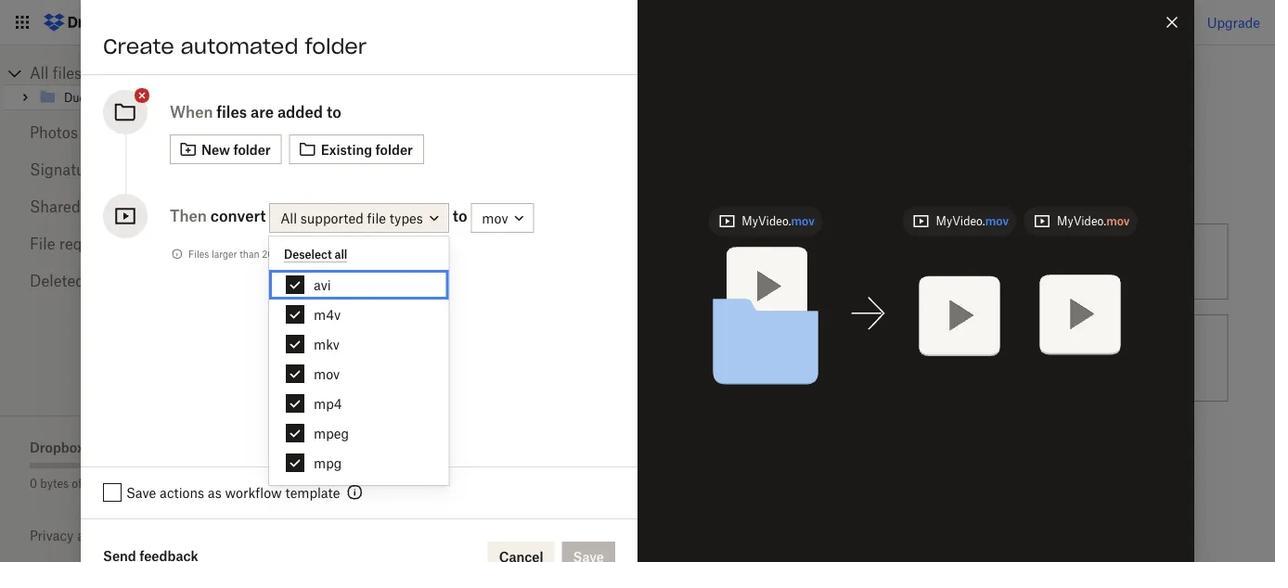 Task type: describe. For each thing, give the bounding box(es) containing it.
deleted files
[[30, 272, 118, 290]]

gb
[[95, 477, 112, 491]]

add an automation main content
[[252, 105, 1275, 562]]

file
[[30, 235, 55, 253]]

audio
[[335, 463, 369, 478]]

dropbox
[[30, 439, 84, 455]]

legal
[[104, 528, 133, 544]]

all files
[[30, 64, 82, 82]]

click to watch a demo video image
[[398, 64, 421, 86]]

file requests link
[[30, 226, 193, 263]]

2 myvideo. from the left
[[936, 214, 985, 228]]

deleted
[[30, 272, 85, 290]]

requests
[[59, 235, 120, 253]]

upgrade
[[1207, 14, 1260, 30]]

privacy and legal
[[30, 528, 133, 544]]

signatures link
[[30, 151, 193, 188]]

mpg checkbox item
[[269, 448, 449, 478]]

choose an image format to convert files to
[[335, 340, 502, 376]]

convert files to pdfs button
[[908, 216, 1236, 307]]

deselect all button
[[284, 248, 347, 263]]

will
[[304, 248, 319, 260]]

photos
[[30, 123, 78, 142]]

basic
[[87, 439, 122, 455]]

used
[[115, 477, 141, 491]]

files inside choose an image format to convert files to
[[384, 361, 410, 376]]

all for all supported file types
[[280, 210, 297, 226]]

all supported file types
[[280, 210, 423, 226]]

file for choose a file format to convert audio files to
[[396, 442, 415, 458]]

2048mb
[[262, 248, 301, 260]]

get more space image
[[144, 471, 167, 494]]

choose for choose an image format to convert files to
[[335, 340, 381, 356]]

added
[[277, 103, 323, 121]]

deleted files link
[[30, 263, 193, 300]]

when
[[170, 103, 213, 121]]

sort
[[468, 254, 492, 270]]

choose a file format to convert videos to button
[[580, 307, 908, 409]]

deselect
[[284, 248, 332, 262]]

add
[[260, 180, 290, 199]]

mov up convert
[[985, 214, 1009, 228]]

mp4 checkbox item
[[269, 389, 449, 419]]

choose a category to sort files by button
[[252, 216, 580, 307]]

files inside create automated folder dialog
[[217, 103, 247, 121]]

save
[[126, 485, 156, 501]]

choose a file format to convert audio files to
[[335, 442, 524, 478]]

actions
[[160, 485, 204, 501]]

pdfs
[[1088, 254, 1120, 270]]

as
[[208, 485, 222, 501]]

set a rule that renames files
[[663, 254, 835, 270]]

convert for choose an image format to convert files to
[[335, 361, 381, 376]]

shared
[[30, 198, 80, 216]]

not
[[322, 248, 336, 260]]

than
[[240, 248, 259, 260]]

photos link
[[30, 114, 193, 151]]

m4v checkbox item
[[269, 300, 449, 329]]

files down the file requests link
[[89, 272, 118, 290]]

convert inside create automated folder dialog
[[210, 207, 266, 225]]

privacy and legal link
[[30, 528, 223, 544]]

renames
[[753, 254, 806, 270]]

create
[[103, 33, 174, 59]]

global header element
[[0, 0, 1275, 45]]

save actions as workflow template
[[126, 485, 340, 501]]

bytes
[[40, 477, 69, 491]]

workflow
[[225, 485, 282, 501]]

files right convert
[[1043, 254, 1068, 270]]

be
[[338, 248, 349, 260]]

dropbox basic
[[30, 439, 122, 455]]

files larger than 2048mb will not be converted
[[188, 248, 395, 260]]

choose for choose a file format to convert audio files to
[[335, 442, 381, 458]]

mp4
[[314, 396, 342, 412]]

a for choose a file format to convert audio files to
[[385, 442, 392, 458]]

an for add
[[295, 180, 314, 199]]

converted
[[352, 248, 395, 260]]

mov up pdfs
[[1106, 214, 1130, 228]]

shared link
[[30, 188, 193, 226]]

choose an image format to convert files to button
[[252, 307, 580, 409]]

automated
[[181, 33, 298, 59]]

files inside choose a file format to convert audio files to
[[373, 463, 398, 478]]



Task type: locate. For each thing, give the bounding box(es) containing it.
files down image
[[384, 361, 410, 376]]

1 vertical spatial an
[[385, 340, 400, 356]]

files
[[53, 64, 82, 82], [217, 103, 247, 121], [496, 254, 521, 270], [810, 254, 835, 270], [1043, 254, 1068, 270], [89, 272, 118, 290], [1030, 350, 1056, 366], [384, 361, 410, 376], [373, 463, 398, 478]]

all for all files
[[30, 64, 49, 82]]

larger
[[212, 248, 237, 260]]

format inside choose an image format to convert files to
[[445, 340, 486, 356]]

mkv
[[314, 336, 340, 352]]

a for choose a file format to convert videos to
[[713, 340, 720, 356]]

3 myvideo. mov from the left
[[1057, 214, 1130, 228]]

files right 'audio'
[[373, 463, 398, 478]]

mpeg checkbox item
[[269, 419, 449, 448]]

format for files
[[445, 340, 486, 356]]

choose a category to sort files by
[[335, 254, 539, 270]]

choose up videos at the right of the page
[[663, 340, 709, 356]]

format inside choose a file format to convert audio files to
[[418, 442, 459, 458]]

2
[[85, 477, 92, 491]]

choose up 'audio'
[[335, 442, 381, 458]]

all inside dropdown button
[[280, 210, 297, 226]]

myvideo. mov up renames
[[742, 214, 815, 228]]

dropbox logo - go to the homepage image
[[37, 7, 138, 37]]

an inside choose an image format to convert files to
[[385, 340, 400, 356]]

myvideo. mov up pdfs
[[1057, 214, 1130, 228]]

all
[[30, 64, 49, 82], [280, 210, 297, 226]]

rule
[[698, 254, 722, 270]]

choose a file format to convert audio files to button
[[252, 409, 580, 511]]

are
[[251, 103, 274, 121]]

automation
[[319, 180, 408, 199]]

unzip files button
[[908, 307, 1236, 409]]

3 myvideo. from the left
[[1057, 214, 1106, 228]]

all down add
[[280, 210, 297, 226]]

file inside choose a file format to convert videos to
[[723, 340, 742, 356]]

all supported file types button
[[269, 203, 449, 233]]

image
[[404, 340, 442, 356]]

set a rule that renames files button
[[580, 216, 908, 307]]

a
[[385, 254, 392, 270], [687, 254, 695, 270], [713, 340, 720, 356], [385, 442, 392, 458]]

unzip
[[990, 350, 1027, 366]]

2 myvideo. mov from the left
[[936, 214, 1009, 228]]

mkv checkbox item
[[269, 329, 449, 359]]

a for set a rule that renames files
[[687, 254, 695, 270]]

2 horizontal spatial myvideo. mov
[[1057, 214, 1130, 228]]

all up photos
[[30, 64, 49, 82]]

an for choose
[[385, 340, 400, 356]]

by
[[525, 254, 539, 270]]

1 horizontal spatial myvideo. mov
[[936, 214, 1009, 228]]

of
[[72, 477, 82, 491]]

mpg
[[314, 455, 342, 471]]

file for all supported file types
[[367, 210, 386, 226]]

format for videos
[[746, 340, 787, 356]]

a inside choose a file format to convert audio files to
[[385, 442, 392, 458]]

mov inside 'mov' checkbox item
[[314, 366, 340, 382]]

0 horizontal spatial myvideo. mov
[[742, 214, 815, 228]]

all
[[335, 248, 347, 262]]

file inside dropdown button
[[367, 210, 386, 226]]

a for choose a category to sort files by
[[385, 254, 392, 270]]

avi checkbox item
[[269, 270, 449, 300]]

format for audio
[[418, 442, 459, 458]]

privacy
[[30, 528, 74, 544]]

convert for choose a file format to convert videos to
[[806, 340, 852, 356]]

files right renames
[[810, 254, 835, 270]]

0 horizontal spatial an
[[295, 180, 314, 199]]

2 horizontal spatial file
[[723, 340, 742, 356]]

1 horizontal spatial myvideo.
[[936, 214, 985, 228]]

all inside "link"
[[30, 64, 49, 82]]

1 myvideo. mov from the left
[[742, 214, 815, 228]]

0 horizontal spatial file
[[367, 210, 386, 226]]

choose inside choose a file format to convert videos to
[[663, 340, 709, 356]]

files down "dropbox logo - go to the homepage"
[[53, 64, 82, 82]]

2 horizontal spatial myvideo.
[[1057, 214, 1106, 228]]

choose inside choose an image format to convert files to
[[335, 340, 381, 356]]

supported
[[301, 210, 364, 226]]

template
[[285, 485, 340, 501]]

convert inside choose a file format to convert videos to
[[806, 340, 852, 356]]

2 vertical spatial file
[[396, 442, 415, 458]]

format
[[445, 340, 486, 356], [746, 340, 787, 356], [418, 442, 459, 458]]

mpeg
[[314, 426, 349, 441]]

choose for choose a file format to convert videos to
[[663, 340, 709, 356]]

to
[[327, 103, 341, 121], [453, 207, 467, 225], [452, 254, 465, 270], [1072, 254, 1084, 270], [490, 340, 502, 356], [790, 340, 803, 356], [413, 361, 426, 376], [706, 361, 718, 376], [463, 442, 475, 458], [402, 463, 414, 478]]

choose a file format to convert videos to
[[663, 340, 852, 376]]

add an automation
[[260, 180, 408, 199]]

1 vertical spatial file
[[723, 340, 742, 356]]

files right unzip
[[1030, 350, 1056, 366]]

files are added to
[[217, 103, 341, 121]]

0 vertical spatial an
[[295, 180, 314, 199]]

an
[[295, 180, 314, 199], [385, 340, 400, 356]]

an right add
[[295, 180, 314, 199]]

an left image
[[385, 340, 400, 356]]

create automated folder dialog
[[81, 0, 1194, 562]]

mov checkbox item
[[269, 359, 449, 389]]

0
[[30, 477, 37, 491]]

mov up renames
[[791, 214, 815, 228]]

file
[[367, 210, 386, 226], [723, 340, 742, 356], [396, 442, 415, 458]]

all files link
[[30, 62, 223, 84]]

0 bytes of 2 gb used
[[30, 477, 141, 491]]

set
[[663, 254, 684, 270]]

myvideo. mov
[[742, 214, 815, 228], [936, 214, 1009, 228], [1057, 214, 1130, 228]]

avi
[[314, 277, 331, 293]]

create automated folder
[[103, 33, 367, 59]]

choose
[[335, 254, 381, 270], [335, 340, 381, 356], [663, 340, 709, 356], [335, 442, 381, 458]]

format inside choose a file format to convert videos to
[[746, 340, 787, 356]]

choose up avi checkbox item
[[335, 254, 381, 270]]

1 myvideo. from the left
[[742, 214, 791, 228]]

files
[[188, 248, 209, 260]]

convert for choose a file format to convert audio files to
[[478, 442, 524, 458]]

convert files to pdfs
[[990, 254, 1120, 270]]

deselect all
[[284, 248, 347, 262]]

1 horizontal spatial an
[[385, 340, 400, 356]]

choose for choose a category to sort files by
[[335, 254, 381, 270]]

0 vertical spatial file
[[367, 210, 386, 226]]

1 horizontal spatial all
[[280, 210, 297, 226]]

0 horizontal spatial myvideo.
[[742, 214, 791, 228]]

folder
[[305, 33, 367, 59]]

choose up 'mov' checkbox item
[[335, 340, 381, 356]]

0 vertical spatial all
[[30, 64, 49, 82]]

convert inside choose a file format to convert audio files to
[[478, 442, 524, 458]]

1 horizontal spatial file
[[396, 442, 415, 458]]

files inside "link"
[[53, 64, 82, 82]]

convert inside choose an image format to convert files to
[[335, 361, 381, 376]]

0 horizontal spatial all
[[30, 64, 49, 82]]

mov
[[791, 214, 815, 228], [985, 214, 1009, 228], [1106, 214, 1130, 228], [314, 366, 340, 382]]

upgrade link
[[1207, 14, 1260, 30]]

myvideo.
[[742, 214, 791, 228], [936, 214, 985, 228], [1057, 214, 1106, 228]]

automations
[[260, 61, 395, 87]]

category
[[396, 254, 449, 270]]

files left the by
[[496, 254, 521, 270]]

file requests
[[30, 235, 120, 253]]

videos
[[663, 361, 702, 376]]

convert
[[990, 254, 1039, 270]]

and
[[77, 528, 100, 544]]

a inside choose a file format to convert videos to
[[713, 340, 720, 356]]

file for choose a file format to convert videos to
[[723, 340, 742, 356]]

files left are
[[217, 103, 247, 121]]

choose inside choose a file format to convert audio files to
[[335, 442, 381, 458]]

file inside choose a file format to convert audio files to
[[396, 442, 415, 458]]

that
[[725, 254, 750, 270]]

then
[[170, 207, 207, 225]]

m4v
[[314, 307, 341, 323]]

myvideo. mov up convert
[[936, 214, 1009, 228]]

unzip files
[[990, 350, 1056, 366]]

mov down the mkv
[[314, 366, 340, 382]]

all files tree
[[3, 62, 223, 110]]

1 vertical spatial all
[[280, 210, 297, 226]]

types
[[390, 210, 423, 226]]

signatures
[[30, 161, 107, 179]]



Task type: vqa. For each thing, say whether or not it's contained in the screenshot.
Actions
yes



